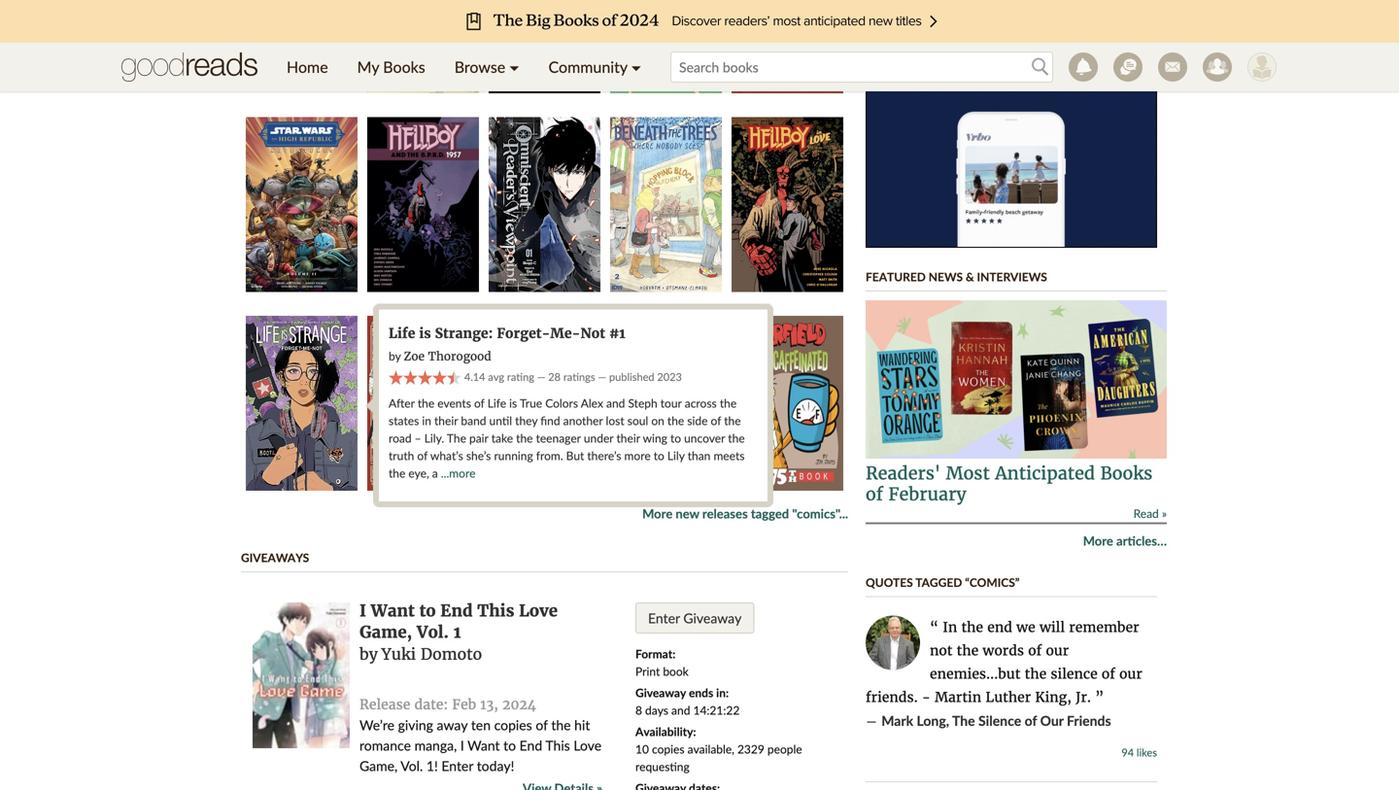 Task type: vqa. For each thing, say whether or not it's contained in the screenshot.
The "Until"
yes



Task type: describe. For each thing, give the bounding box(es) containing it.
game, inside i want to end this love game, vol. 1 by yuki domoto
[[360, 622, 412, 642]]

zoe
[[404, 349, 425, 364]]

lily
[[668, 449, 685, 463]]

life is strange: forget-me-not #1 link
[[389, 325, 626, 342]]

readers'
[[866, 463, 941, 485]]

this inside "release           date: feb 13, 2024 we're giving away ten copies of the hit romance manga, i want to end this love game, vol. 1! enter today!"
[[546, 738, 570, 754]]

yuki domoto link
[[382, 645, 482, 665]]

news
[[929, 270, 963, 284]]

want inside "release           date: feb 13, 2024 we're giving away ten copies of the hit romance manga, i want to end this love game, vol. 1! enter today!"
[[468, 738, 500, 754]]

i inside "release           date: feb 13, 2024 we're giving away ten copies of the hit romance manga, i want to end this love game, vol. 1! enter today!"
[[461, 738, 464, 754]]

in
[[422, 414, 432, 428]]

the up in
[[418, 396, 435, 410]]

uncover
[[685, 431, 725, 445]]

soul
[[628, 414, 649, 428]]

thorogood
[[428, 349, 492, 364]]

of inside "release           date: feb 13, 2024 we're giving away ten copies of the hit romance manga, i want to end this love game, vol. 1! enter today!"
[[536, 717, 548, 734]]

most
[[947, 463, 990, 485]]

–
[[415, 431, 422, 445]]

love inside i want to end this love game, vol. 1 by yuki domoto
[[519, 601, 558, 621]]

than
[[688, 449, 711, 463]]

to inside i want to end this love game, vol. 1 by yuki domoto
[[420, 601, 436, 621]]

availability:
[[636, 725, 697, 739]]

likes
[[1137, 746, 1158, 759]]

people
[[768, 742, 803, 756]]

vol. inside i want to end this love game, vol. 1 by yuki domoto
[[417, 622, 449, 642]]

13,
[[481, 696, 499, 714]]

release           date: feb 13, 2024 we're giving away ten copies of the hit romance manga, i want to end this love game, vol. 1! enter today!
[[360, 696, 602, 775]]

is inside life is strange: forget-me-not #1 by zoe thorogood
[[419, 325, 431, 342]]

friend requests image
[[1204, 52, 1233, 82]]

giveaways
[[241, 551, 309, 565]]

browse
[[455, 57, 506, 76]]

by inside i want to end this love game, vol. 1 by yuki domoto
[[360, 645, 378, 665]]

―
[[866, 713, 878, 730]]

interviews
[[978, 270, 1048, 284]]

of up "
[[1102, 666, 1116, 683]]

under
[[584, 431, 614, 445]]

94
[[1122, 746, 1135, 759]]

i want to end this love game, vol. 1 by yuki domoto
[[360, 601, 558, 665]]

format: print book giveaway ends in: 8 days and 14:21:22 availability: 10 copies available,         2329 people requesting
[[636, 647, 803, 774]]

ダンジョン飯 14 [dungeon meshi 14] (delicious in dungeon, #14) image
[[367, 316, 479, 491]]

truth
[[389, 449, 415, 463]]

mark long image
[[866, 616, 921, 670]]

tasty: a history of yummy experiments (a graphic novel) image
[[611, 0, 722, 93]]

i want to end this love game, vol. 1 by yuki domoto image
[[253, 603, 350, 749]]

my books
[[357, 57, 426, 76]]

featured news & interviews link
[[866, 270, 1048, 284]]

tagged
[[916, 576, 963, 590]]

book
[[663, 665, 689, 679]]

2023
[[658, 370, 682, 384]]

ruby anderson image
[[1248, 52, 1277, 82]]

but
[[566, 449, 585, 463]]

»
[[1163, 507, 1168, 521]]

vol. inside "release           date: feb 13, 2024 we're giving away ten copies of the hit romance manga, i want to end this love game, vol. 1! enter today!"
[[401, 758, 423, 775]]

today!
[[477, 758, 515, 775]]

after the events of life is true colors alex and steph tour across the states in their band until they find another lost soul on the side of the road – lily.  the pair take the teenager under their wing to uncover the truth of what's she's running from. but there's more to lily than meets the eye, a
[[389, 396, 745, 480]]

new
[[676, 506, 700, 522]]

avg
[[488, 370, 505, 384]]

running
[[494, 449, 533, 463]]

the silence of our friends link
[[953, 713, 1112, 729]]

the up "meets"
[[728, 431, 745, 445]]

of right side
[[711, 414, 722, 428]]

anticipated
[[996, 463, 1096, 485]]

▾ for browse ▾
[[510, 57, 520, 76]]

events
[[438, 396, 471, 410]]

0 vertical spatial giveaway
[[684, 610, 742, 627]]

not
[[930, 642, 953, 660]]

romance
[[360, 738, 411, 754]]

giveaway inside format: print book giveaway ends in: 8 days and 14:21:22 availability: 10 copies available,         2329 people requesting
[[636, 686, 686, 700]]

a
[[432, 466, 438, 480]]

friends.
[[866, 689, 918, 706]]

el abismo del olvido image
[[367, 0, 479, 93]]

read
[[1134, 507, 1160, 521]]

feb
[[452, 696, 477, 714]]

articles…
[[1117, 533, 1168, 549]]

me-
[[551, 325, 581, 342]]

omniscient reader's viewpoint, vol. 1 (omniscient reader's viewpoint, 1) image
[[489, 117, 601, 292]]

-
[[923, 689, 931, 706]]

1 horizontal spatial their
[[617, 431, 641, 445]]

on
[[652, 414, 665, 428]]

enter giveaway
[[648, 610, 742, 627]]

my group discussions image
[[1114, 52, 1143, 82]]

the up the enemies...but
[[957, 642, 979, 660]]

days
[[646, 703, 669, 717]]

0 horizontal spatial our
[[1047, 642, 1070, 660]]

martin
[[935, 689, 982, 706]]

enter giveaway link
[[636, 603, 755, 634]]

more
[[625, 449, 651, 463]]

yuki
[[382, 645, 416, 665]]

1 — from the left
[[537, 370, 546, 384]]

the right the on
[[668, 414, 685, 428]]

lumine volume one (lumine, #1) image
[[489, 0, 601, 93]]

across
[[685, 396, 717, 410]]

2 — from the left
[[598, 370, 607, 384]]

94 likes
[[1122, 746, 1158, 759]]

end inside i want to end this love game, vol. 1 by yuki domoto
[[441, 601, 473, 621]]

inbox image
[[1159, 52, 1188, 82]]

silence
[[1051, 666, 1098, 683]]

remember
[[1070, 619, 1140, 636]]

where the body was image
[[246, 0, 358, 93]]

our
[[1041, 713, 1064, 729]]

readers' most anticipated books of february read »
[[866, 463, 1168, 521]]

#1
[[609, 325, 626, 342]]

luther
[[986, 689, 1032, 706]]

and inside after the events of life is true colors alex and steph tour across the states in their band until they find another lost soul on the side of the road – lily.  the pair take the teenager under their wing to uncover the truth of what's she's running from. but there's more to lily than meets the eye, a
[[607, 396, 625, 410]]

more for more new releases tagged "comics"...
[[643, 506, 673, 522]]

available,
[[688, 742, 735, 756]]

readers' most anticipated books of february link
[[866, 463, 1153, 506]]

by inside life is strange: forget-me-not #1 by zoe thorogood
[[389, 349, 401, 363]]

the inside " ― mark long, the silence of our friends
[[953, 713, 976, 729]]

ダンジョン飯 13 [dungeon meshi 13] (delicious in dungeon, #13) image
[[732, 0, 844, 93]]

0 vertical spatial their
[[435, 414, 458, 428]]

ends
[[689, 686, 714, 700]]

"comics"...
[[793, 506, 849, 522]]

the up king,
[[1025, 666, 1047, 683]]

hellboy in love image
[[732, 117, 844, 292]]

&
[[966, 270, 975, 284]]

notifications image
[[1069, 52, 1099, 82]]

community ▾
[[549, 57, 642, 76]]



Task type: locate. For each thing, give the bounding box(es) containing it.
this inside i want to end this love game, vol. 1 by yuki domoto
[[478, 601, 515, 621]]

garfield fully caffeinated: his 75th book image
[[732, 316, 844, 491]]

our down remember
[[1120, 666, 1143, 683]]

copies
[[494, 717, 533, 734], [652, 742, 685, 756]]

more new releases tagged "comics"... link
[[643, 506, 849, 522]]

readers' most anticipated books of february image
[[866, 300, 1168, 459]]

0 vertical spatial love
[[519, 601, 558, 621]]

steph
[[628, 396, 658, 410]]

will
[[1040, 619, 1066, 636]]

more left articles…
[[1084, 533, 1114, 549]]

is up zoe
[[419, 325, 431, 342]]

Search for books to add to your shelves search field
[[671, 52, 1054, 83]]

i right i want to end this love game, vol. 1 by yuki domoto image
[[360, 601, 367, 621]]

pair
[[470, 431, 489, 445]]

0 vertical spatial books
[[383, 57, 426, 76]]

silence
[[979, 713, 1022, 729]]

0 horizontal spatial end
[[441, 601, 473, 621]]

life inside after the events of life is true colors alex and steph tour across the states in their band until they find another lost soul on the side of the road – lily.  the pair take the teenager under their wing to uncover the truth of what's she's running from. but there's more to lily than meets the eye, a
[[488, 396, 507, 410]]

by left zoe
[[389, 349, 401, 363]]

0 vertical spatial game,
[[360, 622, 412, 642]]

is left true
[[510, 396, 517, 410]]

1 horizontal spatial i
[[461, 738, 464, 754]]

vol. left 1!
[[401, 758, 423, 775]]

we're
[[360, 717, 395, 734]]

friends
[[1068, 713, 1112, 729]]

take
[[492, 431, 513, 445]]

1 vertical spatial vol.
[[401, 758, 423, 775]]

enter inside enter giveaway link
[[648, 610, 680, 627]]

the inside after the events of life is true colors alex and steph tour across the states in their band until they find another lost soul on the side of the road – lily.  the pair take the teenager under their wing to uncover the truth of what's she's running from. but there's more to lily than meets the eye, a
[[447, 431, 467, 445]]

to up 'lily'
[[671, 431, 682, 445]]

0 vertical spatial and
[[607, 396, 625, 410]]

アオのハコ 12 [ao no hako 12] image
[[489, 316, 601, 491]]

life up zoe
[[389, 325, 416, 342]]

rating
[[507, 370, 535, 384]]

1 vertical spatial by
[[360, 645, 378, 665]]

forget-
[[497, 325, 551, 342]]

advertisement element
[[866, 5, 1158, 248]]

band
[[461, 414, 487, 428]]

1 vertical spatial copies
[[652, 742, 685, 756]]

0 vertical spatial the
[[447, 431, 467, 445]]

1 vertical spatial enter
[[442, 758, 474, 775]]

teenager
[[536, 431, 581, 445]]

of left our
[[1025, 713, 1038, 729]]

want up "yuki"
[[371, 601, 415, 621]]

of left february
[[866, 484, 884, 506]]

1 horizontal spatial our
[[1120, 666, 1143, 683]]

0 horizontal spatial more
[[643, 506, 673, 522]]

to inside "release           date: feb 13, 2024 we're giving away ten copies of the hit romance manga, i want to end this love game, vol. 1! enter today!"
[[504, 738, 516, 754]]

we
[[1017, 619, 1036, 636]]

to
[[671, 431, 682, 445], [654, 449, 665, 463], [420, 601, 436, 621], [504, 738, 516, 754]]

copies inside format: print book giveaway ends in: 8 days and 14:21:22 availability: 10 copies available,         2329 people requesting
[[652, 742, 685, 756]]

0 horizontal spatial —
[[537, 370, 546, 384]]

game, up "yuki"
[[360, 622, 412, 642]]

the
[[418, 396, 435, 410], [720, 396, 737, 410], [668, 414, 685, 428], [725, 414, 741, 428], [516, 431, 533, 445], [728, 431, 745, 445], [389, 466, 406, 480], [962, 619, 984, 636], [957, 642, 979, 660], [1025, 666, 1047, 683], [552, 717, 571, 734]]

0 vertical spatial our
[[1047, 642, 1070, 660]]

star wars: the high republic adventures, vol. 2 (star wars: the high republic adventures) image
[[246, 117, 358, 292]]

0 horizontal spatial love
[[519, 601, 558, 621]]

0 horizontal spatial and
[[607, 396, 625, 410]]

0 vertical spatial i
[[360, 601, 367, 621]]

menu
[[272, 43, 656, 91]]

"comics"
[[966, 576, 1020, 590]]

away
[[437, 717, 468, 734]]

1 horizontal spatial ▾
[[632, 57, 642, 76]]

1 vertical spatial end
[[520, 738, 543, 754]]

strange:
[[435, 325, 493, 342]]

jr.
[[1076, 689, 1092, 706]]

tagged
[[751, 506, 790, 522]]

and up lost
[[607, 396, 625, 410]]

1 vertical spatial their
[[617, 431, 641, 445]]

1 vertical spatial want
[[468, 738, 500, 754]]

long,
[[917, 713, 950, 729]]

1 horizontal spatial love
[[574, 738, 602, 754]]

game, inside "release           date: feb 13, 2024 we're giving away ten copies of the hit romance manga, i want to end this love game, vol. 1! enter today!"
[[360, 758, 398, 775]]

0 horizontal spatial by
[[360, 645, 378, 665]]

words
[[983, 642, 1025, 660]]

more inside more articles… link
[[1084, 533, 1114, 549]]

enter inside "release           date: feb 13, 2024 we're giving away ten copies of the hit romance manga, i want to end this love game, vol. 1! enter today!"
[[442, 758, 474, 775]]

in
[[943, 619, 958, 636]]

life inside life is strange: forget-me-not #1 by zoe thorogood
[[389, 325, 416, 342]]

1 vertical spatial and
[[672, 703, 691, 717]]

1 horizontal spatial copies
[[652, 742, 685, 756]]

life
[[389, 325, 416, 342], [488, 396, 507, 410]]

the right 'across'
[[720, 396, 737, 410]]

enter right 1!
[[442, 758, 474, 775]]

hellboy and the b.p.r.d.: 1957 image
[[367, 117, 479, 292]]

0 vertical spatial want
[[371, 601, 415, 621]]

want inside i want to end this love game, vol. 1 by yuki domoto
[[371, 601, 415, 621]]

end
[[988, 619, 1013, 636]]

to up yuki domoto link
[[420, 601, 436, 621]]

1
[[454, 622, 461, 642]]

more articles… link
[[1084, 532, 1168, 550]]

1 horizontal spatial and
[[672, 703, 691, 717]]

1 vertical spatial this
[[546, 738, 570, 754]]

1 vertical spatial i
[[461, 738, 464, 754]]

1 vertical spatial love
[[574, 738, 602, 754]]

the down truth
[[389, 466, 406, 480]]

manga,
[[415, 738, 457, 754]]

0 horizontal spatial their
[[435, 414, 458, 428]]

0 vertical spatial life
[[389, 325, 416, 342]]

— published 2023
[[596, 370, 682, 384]]

love inside "release           date: feb 13, 2024 we're giving away ten copies of the hit romance manga, i want to end this love game, vol. 1! enter today!"
[[574, 738, 602, 754]]

not
[[581, 325, 606, 342]]

in the end we will remember not the words of our enemies...but the silence of our friends.  - martin luther king, jr.
[[866, 619, 1143, 706]]

0 horizontal spatial books
[[383, 57, 426, 76]]

vol. up yuki domoto link
[[417, 622, 449, 642]]

more for more articles…
[[1084, 533, 1114, 549]]

1 horizontal spatial —
[[598, 370, 607, 384]]

giveaway
[[684, 610, 742, 627], [636, 686, 686, 700]]

1 horizontal spatial end
[[520, 738, 543, 754]]

love
[[519, 601, 558, 621], [574, 738, 602, 754]]

featured news & interviews
[[866, 270, 1048, 284]]

books right my at the left top of the page
[[383, 57, 426, 76]]

1 horizontal spatial more
[[1084, 533, 1114, 549]]

1 vertical spatial more
[[1084, 533, 1114, 549]]

community
[[549, 57, 628, 76]]

copies inside "release           date: feb 13, 2024 we're giving away ten copies of the hit romance manga, i want to end this love game, vol. 1! enter today!"
[[494, 717, 533, 734]]

4.14
[[465, 370, 486, 384]]

2 ▾ from the left
[[632, 57, 642, 76]]

quotes tagged "comics"
[[866, 576, 1020, 590]]

quotes tagged "comics" link
[[866, 576, 1020, 590]]

menu containing home
[[272, 43, 656, 91]]

true
[[520, 396, 543, 410]]

and right days
[[672, 703, 691, 717]]

—
[[537, 370, 546, 384], [598, 370, 607, 384]]

— left '28'
[[537, 370, 546, 384]]

2 game, from the top
[[360, 758, 398, 775]]

...more link
[[441, 466, 476, 480]]

1 horizontal spatial the
[[953, 713, 976, 729]]

love up '2024' at the left bottom
[[519, 601, 558, 621]]

1 game, from the top
[[360, 622, 412, 642]]

0 vertical spatial by
[[389, 349, 401, 363]]

1 vertical spatial game,
[[360, 758, 398, 775]]

i want to end this love game, vol. 1 link
[[360, 601, 558, 642]]

0 vertical spatial this
[[478, 601, 515, 621]]

i inside i want to end this love game, vol. 1 by yuki domoto
[[360, 601, 367, 621]]

and inside format: print book giveaway ends in: 8 days and 14:21:22 availability: 10 copies available,         2329 people requesting
[[672, 703, 691, 717]]

love down the hit
[[574, 738, 602, 754]]

▾ for community ▾
[[632, 57, 642, 76]]

0 vertical spatial vol.
[[417, 622, 449, 642]]

to up today! at left bottom
[[504, 738, 516, 754]]

1 horizontal spatial by
[[389, 349, 401, 363]]

want
[[371, 601, 415, 621], [468, 738, 500, 754]]

0 horizontal spatial is
[[419, 325, 431, 342]]

1 horizontal spatial books
[[1101, 463, 1153, 485]]

0 vertical spatial is
[[419, 325, 431, 342]]

of up band
[[474, 396, 485, 410]]

books inside readers' most anticipated books of february read »
[[1101, 463, 1153, 485]]

1 horizontal spatial this
[[546, 738, 570, 754]]

▾ inside 'dropdown button'
[[632, 57, 642, 76]]

our down the will
[[1047, 642, 1070, 660]]

the down they
[[516, 431, 533, 445]]

0 horizontal spatial life
[[389, 325, 416, 342]]

0 horizontal spatial i
[[360, 601, 367, 621]]

0 vertical spatial end
[[441, 601, 473, 621]]

life up until
[[488, 396, 507, 410]]

14:21:22
[[694, 703, 740, 717]]

1 horizontal spatial life
[[488, 396, 507, 410]]

2024
[[503, 696, 537, 714]]

books up read
[[1101, 463, 1153, 485]]

in:
[[717, 686, 729, 700]]

what's
[[431, 449, 464, 463]]

1 vertical spatial the
[[953, 713, 976, 729]]

giveaway up the book
[[684, 610, 742, 627]]

the inside "release           date: feb 13, 2024 we're giving away ten copies of the hit romance manga, i want to end this love game, vol. 1! enter today!"
[[552, 717, 571, 734]]

format:
[[636, 647, 676, 661]]

1 horizontal spatial want
[[468, 738, 500, 754]]

of up eye,
[[417, 449, 428, 463]]

Search books text field
[[671, 52, 1054, 83]]

want down ten
[[468, 738, 500, 754]]

1 horizontal spatial enter
[[648, 610, 680, 627]]

browse ▾
[[455, 57, 520, 76]]

copies down availability:
[[652, 742, 685, 756]]

vampire slayer, the vol. 4 image
[[611, 316, 722, 491]]

beneath the trees where nobody sees #2 (of 6) image
[[611, 117, 722, 292]]

this
[[478, 601, 515, 621], [546, 738, 570, 754]]

by left "yuki"
[[360, 645, 378, 665]]

1 vertical spatial giveaway
[[636, 686, 686, 700]]

more
[[643, 506, 673, 522], [1084, 533, 1114, 549]]

the left the hit
[[552, 717, 571, 734]]

" ― mark long, the silence of our friends
[[866, 689, 1112, 730]]

read » link
[[1134, 507, 1168, 521]]

0 horizontal spatial this
[[478, 601, 515, 621]]

colors
[[546, 396, 579, 410]]

end up 1
[[441, 601, 473, 621]]

1 vertical spatial books
[[1101, 463, 1153, 485]]

0 horizontal spatial the
[[447, 431, 467, 445]]

0 horizontal spatial ▾
[[510, 57, 520, 76]]

of inside " ― mark long, the silence of our friends
[[1025, 713, 1038, 729]]

of down '2024' at the left bottom
[[536, 717, 548, 734]]

their up more
[[617, 431, 641, 445]]

featured
[[866, 270, 926, 284]]

she's
[[467, 449, 491, 463]]

1 ▾ from the left
[[510, 57, 520, 76]]

copies down '2024' at the left bottom
[[494, 717, 533, 734]]

published
[[610, 370, 655, 384]]

"
[[930, 619, 943, 636]]

8
[[636, 703, 643, 717]]

to left 'lily'
[[654, 449, 665, 463]]

giveaway up days
[[636, 686, 686, 700]]

print
[[636, 665, 660, 679]]

game, down romance
[[360, 758, 398, 775]]

life is strange: forget-me-not #1 image
[[246, 316, 358, 491]]

1 vertical spatial life
[[488, 396, 507, 410]]

the up what's
[[447, 431, 467, 445]]

more left new
[[643, 506, 673, 522]]

game,
[[360, 622, 412, 642], [360, 758, 398, 775]]

releases
[[703, 506, 748, 522]]

end down '2024' at the left bottom
[[520, 738, 543, 754]]

my
[[357, 57, 379, 76]]

0 vertical spatial more
[[643, 506, 673, 522]]

of down we
[[1029, 642, 1042, 660]]

0 vertical spatial copies
[[494, 717, 533, 734]]

0 vertical spatial enter
[[648, 610, 680, 627]]

meets
[[714, 449, 745, 463]]

the right in
[[962, 619, 984, 636]]

end inside "release           date: feb 13, 2024 we're giving away ten copies of the hit romance manga, i want to end this love game, vol. 1! enter today!"
[[520, 738, 543, 754]]

enter up format:
[[648, 610, 680, 627]]

0 horizontal spatial copies
[[494, 717, 533, 734]]

1!
[[427, 758, 438, 775]]

is inside after the events of life is true colors alex and steph tour across the states in their band until they find another lost soul on the side of the road – lily.  the pair take the teenager under their wing to uncover the truth of what's she's running from. but there's more to lily than meets the eye, a
[[510, 396, 517, 410]]

ten
[[471, 717, 491, 734]]

— right ratings
[[598, 370, 607, 384]]

from.
[[536, 449, 564, 463]]

0 horizontal spatial enter
[[442, 758, 474, 775]]

the up uncover
[[725, 414, 741, 428]]

lost
[[606, 414, 625, 428]]

i down away at bottom
[[461, 738, 464, 754]]

94 likes link
[[1122, 746, 1158, 759]]

of inside readers' most anticipated books of february read »
[[866, 484, 884, 506]]

their down events
[[435, 414, 458, 428]]

▾ right browse
[[510, 57, 520, 76]]

home
[[287, 57, 328, 76]]

the down martin
[[953, 713, 976, 729]]

1 vertical spatial our
[[1120, 666, 1143, 683]]

▾ inside dropdown button
[[510, 57, 520, 76]]

eye,
[[409, 466, 429, 480]]

1 vertical spatial is
[[510, 396, 517, 410]]

1 horizontal spatial is
[[510, 396, 517, 410]]

lily.
[[425, 431, 444, 445]]

requesting
[[636, 760, 690, 774]]

▾ right community
[[632, 57, 642, 76]]

side
[[688, 414, 708, 428]]

february
[[889, 484, 967, 506]]

0 horizontal spatial want
[[371, 601, 415, 621]]



